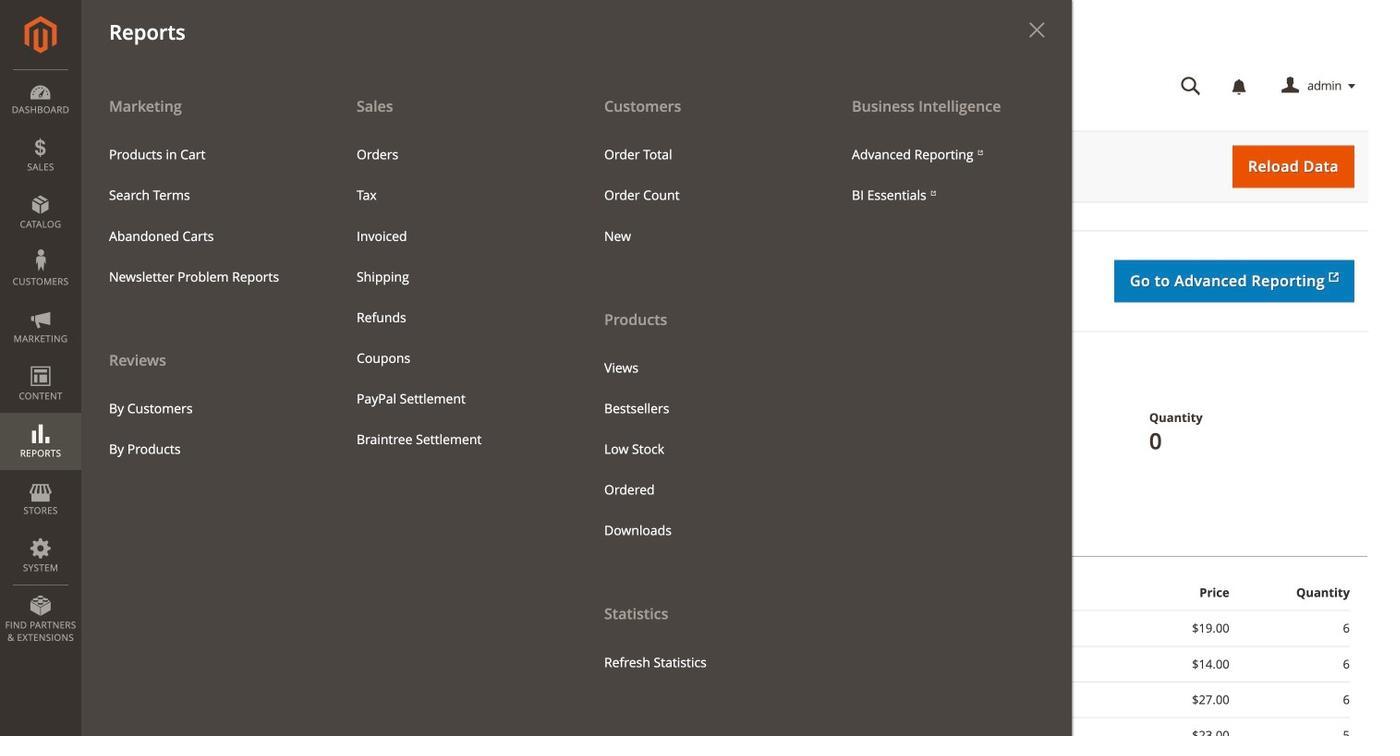 Task type: vqa. For each thing, say whether or not it's contained in the screenshot.
menu
yes



Task type: locate. For each thing, give the bounding box(es) containing it.
magento admin panel image
[[24, 16, 57, 54]]

menu bar
[[0, 0, 1072, 737]]

menu
[[81, 85, 1072, 737], [81, 85, 329, 470], [577, 85, 824, 684], [95, 135, 315, 297], [343, 135, 563, 460], [591, 135, 811, 257], [838, 135, 1058, 216], [591, 348, 811, 552], [95, 389, 315, 470]]



